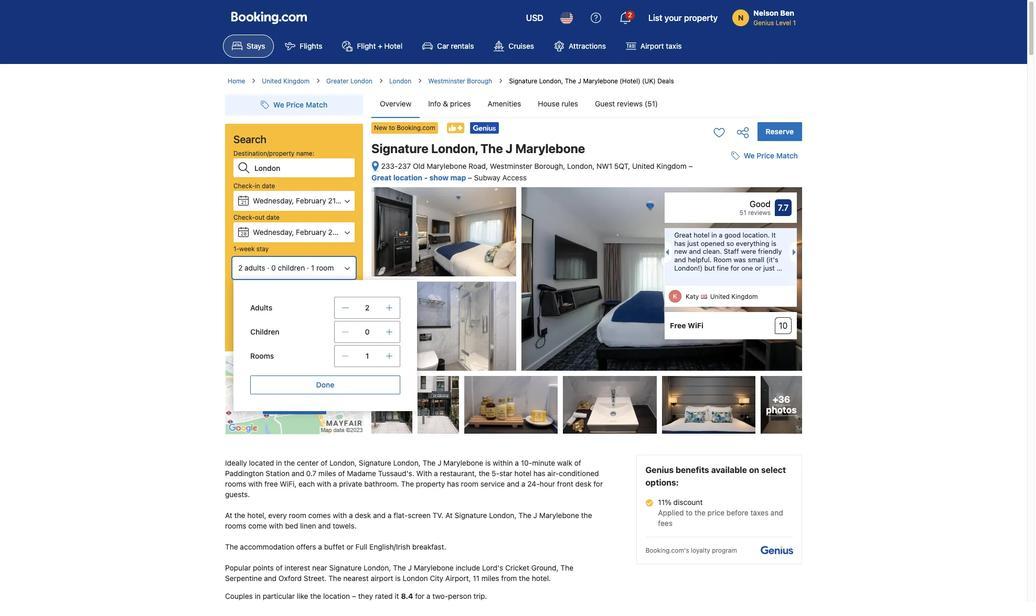 Task type: locate. For each thing, give the bounding box(es) containing it.
just left …
[[764, 264, 775, 272]]

0 horizontal spatial miles
[[319, 469, 336, 478]]

we down united kingdom link at left
[[273, 100, 284, 109]]

desk up towels.
[[355, 511, 371, 520]]

1 horizontal spatial at
[[446, 511, 453, 520]]

westminster up the &
[[428, 77, 465, 85]]

1 vertical spatial westminster
[[490, 162, 533, 171]]

0 vertical spatial is
[[772, 239, 777, 248]]

a inside great hotel in a good location. it has just opened so everything is new and clean. staff were friendly and helpful. room was small (it's london!) but fine for one or just …
[[719, 231, 723, 239]]

1 vertical spatial check-
[[234, 214, 255, 221]]

good 51 reviews
[[740, 199, 771, 217]]

1 horizontal spatial great
[[674, 231, 692, 239]]

2024 for wednesday, february 28, 2024
[[341, 228, 359, 237]]

car rentals link
[[414, 35, 483, 58]]

at right tv.
[[446, 511, 453, 520]]

2 wednesday, from the top
[[253, 228, 294, 237]]

1 horizontal spatial hotel
[[694, 231, 710, 239]]

the right the street.
[[328, 574, 341, 583]]

1 february from the top
[[296, 196, 326, 205]]

westminster inside the 233-237 old marylebone road, westminster borough, london, nw1 5qt, united kingdom – great location - show map – subway access
[[490, 162, 533, 171]]

kingdom right the 5qt,
[[657, 162, 687, 171]]

towels.
[[333, 522, 357, 531]]

guest reviews (51)
[[595, 99, 658, 108]]

1 vertical spatial great
[[674, 231, 692, 239]]

price down reserve "button"
[[757, 151, 775, 160]]

1 horizontal spatial desk
[[576, 480, 592, 489]]

j
[[578, 77, 582, 85], [506, 141, 513, 156], [438, 459, 442, 468], [534, 511, 537, 520], [408, 564, 412, 573]]

scored 7.7 element
[[775, 199, 792, 216]]

in right 'couples'
[[255, 592, 261, 601]]

0 horizontal spatial just
[[688, 239, 699, 248]]

1 vertical spatial 2
[[238, 263, 243, 272]]

date right "out"
[[266, 214, 280, 221]]

1 horizontal spatial kingdom
[[657, 162, 687, 171]]

has
[[674, 239, 686, 248], [534, 469, 546, 478], [447, 480, 459, 489]]

street.
[[304, 574, 327, 583]]

restaurant,
[[440, 469, 477, 478]]

location down nearest on the left of page
[[323, 592, 350, 601]]

search section
[[221, 86, 417, 435]]

0 vertical spatial just
[[688, 239, 699, 248]]

has down minute
[[534, 469, 546, 478]]

within
[[493, 459, 513, 468]]

miles down lord's
[[482, 574, 499, 583]]

we price match inside search 'section'
[[273, 100, 328, 109]]

and left 0.7
[[292, 469, 304, 478]]

breakfast.
[[412, 543, 446, 552]]

2 february from the top
[[296, 228, 326, 237]]

united right the 5qt,
[[632, 162, 655, 171]]

1 horizontal spatial is
[[485, 459, 491, 468]]

1 vertical spatial just
[[764, 264, 775, 272]]

london right greater
[[351, 77, 373, 85]]

1 vertical spatial wednesday,
[[253, 228, 294, 237]]

london,
[[539, 77, 563, 85], [431, 141, 478, 156], [567, 162, 595, 171], [330, 459, 357, 468], [393, 459, 421, 468], [489, 511, 517, 520], [364, 564, 391, 573]]

price down united kingdom link at left
[[286, 100, 304, 109]]

attractions link
[[545, 35, 615, 58]]

greater london
[[326, 77, 373, 85]]

0 horizontal spatial at
[[225, 511, 232, 520]]

price inside search 'section'
[[286, 100, 304, 109]]

next image
[[793, 249, 799, 256]]

location
[[393, 173, 422, 182], [323, 592, 350, 601]]

february for 21,
[[296, 196, 326, 205]]

london, left nw1
[[567, 162, 595, 171]]

0 vertical spatial rooms
[[225, 480, 246, 489]]

signature up nearest on the left of page
[[329, 564, 362, 573]]

1 inside nelson ben genius level 1
[[793, 19, 796, 27]]

london inside ideally located in the center of london, signature london, the j marylebone is within a 10-minute walk of paddington station and 0.7 miles of madame tussaud's. with a restaurant, the 5-star hotel has air-conditioned rooms with free wifi, each with a private bathroom. the property has room service and a 24-hour front desk for guests. at the hotel, every room comes with a desk and a flat-screen tv. at signature london, the j marylebone the rooms come with bed linen and towels. the accommodation offers a buffet or full english/irish breakfast. popular points of interest near signature london, the j marylebone include lord's cricket ground, the serpentine and oxford street. the nearest airport is london city airport, 11 miles from the hotel.
[[403, 574, 428, 583]]

1
[[793, 19, 796, 27], [311, 263, 314, 272], [366, 352, 369, 361]]

in inside ideally located in the center of london, signature london, the j marylebone is within a 10-minute walk of paddington station and 0.7 miles of madame tussaud's. with a restaurant, the 5-star hotel has air-conditioned rooms with free wifi, each with a private bathroom. the property has room service and a 24-hour front desk for guests. at the hotel, every room comes with a desk and a flat-screen tv. at signature london, the j marylebone the rooms come with bed linen and towels. the accommodation offers a buffet or full english/irish breakfast. popular points of interest near signature london, the j marylebone include lord's cricket ground, the serpentine and oxford street. the nearest airport is london city airport, 11 miles from the hotel.
[[276, 459, 282, 468]]

0 vertical spatial wednesday,
[[253, 196, 294, 205]]

english/irish
[[369, 543, 410, 552]]

2 horizontal spatial 2
[[628, 11, 632, 19]]

1 vertical spatial 0
[[365, 327, 370, 336]]

wednesday, up stay
[[253, 228, 294, 237]]

0 horizontal spatial room
[[289, 511, 306, 520]]

2 vertical spatial is
[[395, 574, 401, 583]]

1 right 'children'
[[311, 263, 314, 272]]

2 vertical spatial –
[[352, 592, 356, 601]]

and left flat- on the left of page
[[373, 511, 386, 520]]

genius inside genius benefits available on select options:
[[646, 466, 674, 475]]

j up 8.4
[[408, 564, 412, 573]]

children
[[250, 327, 280, 336]]

in up "station"
[[276, 459, 282, 468]]

discount
[[674, 498, 703, 507]]

a left 10-
[[515, 459, 519, 468]]

1 vertical spatial rooms
[[225, 522, 246, 531]]

2 check- from the top
[[234, 214, 255, 221]]

1 vertical spatial kingdom
[[657, 162, 687, 171]]

2 button
[[613, 5, 638, 30]]

so
[[727, 239, 734, 248]]

check- for out
[[234, 214, 255, 221]]

we for we price match dropdown button inside the search 'section'
[[273, 100, 284, 109]]

2 adults · 0 children · 1 room
[[238, 263, 334, 272]]

united right home at left
[[262, 77, 282, 85]]

desk down conditioned
[[576, 480, 592, 489]]

deals
[[658, 77, 674, 85]]

0 horizontal spatial reviews
[[617, 99, 643, 108]]

0 horizontal spatial we price match
[[273, 100, 328, 109]]

united kingdom
[[262, 77, 310, 85], [710, 293, 758, 301]]

21,
[[328, 196, 338, 205]]

bed
[[285, 522, 298, 531]]

of up private
[[338, 469, 345, 478]]

just
[[688, 239, 699, 248], [764, 264, 775, 272]]

(hotel)
[[620, 77, 641, 85]]

great inside the 233-237 old marylebone road, westminster borough, london, nw1 5qt, united kingdom – great location - show map – subway access
[[372, 173, 392, 182]]

in up clean.
[[712, 231, 717, 239]]

1 horizontal spatial reviews
[[748, 209, 771, 217]]

0 vertical spatial february
[[296, 196, 326, 205]]

0 vertical spatial check-
[[234, 182, 255, 190]]

for inside great hotel in a good location. it has just opened so everything is new and clean. staff were friendly and helpful. room was small (it's london!) but fine for one or just …
[[731, 264, 740, 272]]

great up new
[[674, 231, 692, 239]]

a right offers
[[318, 543, 322, 552]]

2 horizontal spatial is
[[772, 239, 777, 248]]

0 vertical spatial 2024
[[340, 196, 358, 205]]

1 check- from the top
[[234, 182, 255, 190]]

united kingdom down fine
[[710, 293, 758, 301]]

the
[[565, 77, 576, 85], [481, 141, 503, 156], [423, 459, 436, 468], [401, 480, 414, 489], [519, 511, 532, 520], [225, 543, 238, 552], [393, 564, 406, 573], [561, 564, 574, 573], [328, 574, 341, 583]]

rules
[[562, 99, 578, 108]]

1 horizontal spatial 0
[[365, 327, 370, 336]]

great hotel in a good location. it has just opened so everything is new and clean. staff were friendly and helpful. room was small (it's london!) but fine for one or just …
[[674, 231, 782, 272]]

0 vertical spatial 1
[[793, 19, 796, 27]]

or left full at left
[[347, 543, 354, 552]]

and down star
[[507, 480, 520, 489]]

we price match button down reserve "button"
[[727, 147, 802, 165]]

1 vertical spatial has
[[534, 469, 546, 478]]

price
[[286, 100, 304, 109], [757, 151, 775, 160]]

with up towels.
[[333, 511, 347, 520]]

0 vertical spatial 0
[[271, 263, 276, 272]]

1 vertical spatial property
[[416, 480, 445, 489]]

0 horizontal spatial ·
[[267, 263, 269, 272]]

0 horizontal spatial genius
[[646, 466, 674, 475]]

new
[[674, 247, 688, 256]]

1 vertical spatial 2024
[[341, 228, 359, 237]]

0 horizontal spatial location
[[323, 592, 350, 601]]

1 at from the left
[[225, 511, 232, 520]]

is inside great hotel in a good location. it has just opened so everything is new and clean. staff were friendly and helpful. room was small (it's london!) but fine for one or just …
[[772, 239, 777, 248]]

london, up airport
[[364, 564, 391, 573]]

1 vertical spatial miles
[[482, 574, 499, 583]]

1 horizontal spatial match
[[777, 151, 798, 160]]

taxis
[[666, 41, 682, 50]]

0 horizontal spatial kingdom
[[283, 77, 310, 85]]

date for check-in date
[[262, 182, 275, 190]]

1 horizontal spatial ·
[[307, 263, 309, 272]]

westminster up access
[[490, 162, 533, 171]]

0 horizontal spatial we
[[273, 100, 284, 109]]

signature london, the j marylebone (hotel) (uk) deals
[[509, 77, 674, 85]]

genius down nelson
[[754, 19, 774, 27]]

booking.com image
[[231, 12, 307, 24]]

the up "station"
[[284, 459, 295, 468]]

kingdom down 'one'
[[732, 293, 758, 301]]

1 horizontal spatial we
[[744, 151, 755, 160]]

the left hotel,
[[234, 511, 245, 520]]

february
[[296, 196, 326, 205], [296, 228, 326, 237]]

a right with
[[434, 469, 438, 478]]

property down with
[[416, 480, 445, 489]]

but
[[705, 264, 715, 272]]

signature
[[509, 77, 538, 85], [372, 141, 429, 156], [359, 459, 391, 468], [455, 511, 487, 520], [329, 564, 362, 573]]

1 horizontal spatial westminster
[[490, 162, 533, 171]]

located
[[249, 459, 274, 468]]

of
[[321, 459, 328, 468], [575, 459, 581, 468], [338, 469, 345, 478], [276, 564, 283, 573]]

just right new
[[688, 239, 699, 248]]

work
[[291, 299, 305, 306]]

hotel up clean.
[[694, 231, 710, 239]]

marylebone up city
[[414, 564, 454, 573]]

cruises link
[[485, 35, 543, 58]]

0 vertical spatial we price match button
[[257, 96, 332, 114]]

0 horizontal spatial great
[[372, 173, 392, 182]]

0 vertical spatial we price match
[[273, 100, 328, 109]]

reviews inside "link"
[[617, 99, 643, 108]]

for right 8.4
[[415, 592, 425, 601]]

0 vertical spatial great
[[372, 173, 392, 182]]

0 vertical spatial price
[[286, 100, 304, 109]]

flights
[[300, 41, 322, 50]]

the down "discount"
[[695, 509, 706, 518]]

united kingdom down flights link
[[262, 77, 310, 85]]

2 horizontal spatial kingdom
[[732, 293, 758, 301]]

hotel down 10-
[[515, 469, 532, 478]]

1 vertical spatial price
[[757, 151, 775, 160]]

0 horizontal spatial 0
[[271, 263, 276, 272]]

a left good
[[719, 231, 723, 239]]

february left 28,
[[296, 228, 326, 237]]

for
[[731, 264, 740, 272], [281, 299, 289, 306], [594, 480, 603, 489], [415, 592, 425, 601]]

conditioned
[[559, 469, 599, 478]]

0 vertical spatial westminster
[[428, 77, 465, 85]]

list
[[649, 13, 663, 23]]

· right 'children'
[[307, 263, 309, 272]]

0 horizontal spatial is
[[395, 574, 401, 583]]

london!)
[[674, 264, 703, 272]]

i'm traveling for work
[[243, 299, 305, 306]]

1 horizontal spatial property
[[684, 13, 718, 23]]

0 horizontal spatial we price match button
[[257, 96, 332, 114]]

is up (it's
[[772, 239, 777, 248]]

1 vertical spatial genius
[[646, 466, 674, 475]]

0 vertical spatial genius
[[754, 19, 774, 27]]

in up check-out date on the left of the page
[[255, 182, 260, 190]]

· right adults
[[267, 263, 269, 272]]

scored 10 element
[[775, 318, 792, 334]]

nelson ben genius level 1
[[754, 8, 796, 27]]

london
[[351, 77, 373, 85], [389, 77, 412, 85], [403, 574, 428, 583]]

match down reserve "button"
[[777, 151, 798, 160]]

1 vertical spatial we price match
[[744, 151, 798, 160]]

2 inside dropdown button
[[628, 11, 632, 19]]

property right the your at the top right of page
[[684, 13, 718, 23]]

0 vertical spatial date
[[262, 182, 275, 190]]

we price match button inside search 'section'
[[257, 96, 332, 114]]

wednesday, for wednesday, february 21, 2024
[[253, 196, 294, 205]]

the inside 11% discount applied to the price before taxes and fees
[[695, 509, 706, 518]]

1 vertical spatial reviews
[[748, 209, 771, 217]]

1 horizontal spatial 2
[[365, 303, 370, 312]]

2 vertical spatial united
[[710, 293, 730, 301]]

1-week stay
[[234, 245, 269, 253]]

london, up the tussaud's.
[[393, 459, 421, 468]]

old
[[413, 162, 425, 171]]

0 horizontal spatial 2
[[238, 263, 243, 272]]

helpful.
[[688, 256, 712, 264]]

united inside united kingdom link
[[262, 77, 282, 85]]

katy
[[686, 293, 699, 301]]

for inside search 'section'
[[281, 299, 289, 306]]

wednesday, february 21, 2024
[[253, 196, 358, 205]]

location down 237
[[393, 173, 422, 182]]

great inside great hotel in a good location. it has just opened so everything is new and clean. staff were friendly and helpful. room was small (it's london!) but fine for one or just …
[[674, 231, 692, 239]]

clean.
[[703, 247, 722, 256]]

before
[[727, 509, 749, 518]]

0 horizontal spatial hotel
[[515, 469, 532, 478]]

0 vertical spatial we
[[273, 100, 284, 109]]

1 vertical spatial match
[[777, 151, 798, 160]]

check- down 21
[[234, 214, 255, 221]]

0 vertical spatial 2
[[628, 11, 632, 19]]

check-in date
[[234, 182, 275, 190]]

we inside search 'section'
[[273, 100, 284, 109]]

1 vertical spatial february
[[296, 228, 326, 237]]

0 vertical spatial match
[[306, 100, 328, 109]]

5qt,
[[614, 162, 630, 171]]

in inside search 'section'
[[255, 182, 260, 190]]

2 horizontal spatial 1
[[793, 19, 796, 27]]

0.7
[[306, 469, 317, 478]]

united right katy
[[710, 293, 730, 301]]

map
[[451, 173, 466, 182]]

property inside ideally located in the center of london, signature london, the j marylebone is within a 10-minute walk of paddington station and 0.7 miles of madame tussaud's. with a restaurant, the 5-star hotel has air-conditioned rooms with free wifi, each with a private bathroom. the property has room service and a 24-hour front desk for guests. at the hotel, every room comes with a desk and a flat-screen tv. at signature london, the j marylebone the rooms come with bed linen and towels. the accommodation offers a buffet or full english/irish breakfast. popular points of interest near signature london, the j marylebone include lord's cricket ground, the serpentine and oxford street. the nearest airport is london city airport, 11 miles from the hotel.
[[416, 480, 445, 489]]

+36
[[773, 394, 791, 405]]

kingdom down flights link
[[283, 77, 310, 85]]

has down restaurant, at the left bottom of page
[[447, 480, 459, 489]]

it
[[772, 231, 776, 239]]

and down points
[[264, 574, 277, 583]]

trip.
[[474, 592, 487, 601]]

house rules
[[538, 99, 578, 108]]

info & prices
[[428, 99, 471, 108]]

0 vertical spatial location
[[393, 173, 422, 182]]

we price match down united kingdom link at left
[[273, 100, 328, 109]]

station
[[266, 469, 290, 478]]

new
[[374, 124, 387, 132]]

0 horizontal spatial price
[[286, 100, 304, 109]]

1 horizontal spatial has
[[534, 469, 546, 478]]

2024 right 28,
[[341, 228, 359, 237]]

person
[[448, 592, 472, 601]]

hotel inside ideally located in the center of london, signature london, the j marylebone is within a 10-minute walk of paddington station and 0.7 miles of madame tussaud's. with a restaurant, the 5-star hotel has air-conditioned rooms with free wifi, each with a private bathroom. the property has room service and a 24-hour front desk for guests. at the hotel, every room comes with a desk and a flat-screen tv. at signature london, the j marylebone the rooms come with bed linen and towels. the accommodation offers a buffet or full english/irish breakfast. popular points of interest near signature london, the j marylebone include lord's cricket ground, the serpentine and oxford street. the nearest airport is london city airport, 11 miles from the hotel.
[[515, 469, 532, 478]]

1 right level
[[793, 19, 796, 27]]

1 vertical spatial is
[[485, 459, 491, 468]]

11% discount applied to the price before taxes and fees
[[658, 498, 783, 528]]

info & prices link
[[420, 90, 479, 118]]

the up road,
[[481, 141, 503, 156]]

westminster borough link
[[428, 77, 492, 86]]

near
[[312, 564, 327, 573]]

0 vertical spatial or
[[755, 264, 762, 272]]

for left work in the left of the page
[[281, 299, 289, 306]]

0 vertical spatial united kingdom
[[262, 77, 310, 85]]

friendly
[[758, 247, 782, 256]]

and
[[689, 247, 701, 256], [674, 256, 686, 264], [292, 469, 304, 478], [507, 480, 520, 489], [771, 509, 783, 518], [373, 511, 386, 520], [318, 522, 331, 531], [264, 574, 277, 583]]

match down greater
[[306, 100, 328, 109]]

date up "out"
[[262, 182, 275, 190]]

london, inside the 233-237 old marylebone road, westminster borough, london, nw1 5qt, united kingdom – great location - show map – subway access
[[567, 162, 595, 171]]

1 vertical spatial or
[[347, 543, 354, 552]]

0 horizontal spatial has
[[447, 480, 459, 489]]

1 vertical spatial 1
[[311, 263, 314, 272]]

is for everything
[[772, 239, 777, 248]]

adults
[[250, 303, 272, 312]]

– left they
[[352, 592, 356, 601]]

1 wednesday, from the top
[[253, 196, 294, 205]]

2 horizontal spatial has
[[674, 239, 686, 248]]

2 vertical spatial 2
[[365, 303, 370, 312]]

great location - show map button
[[372, 173, 468, 182]]

rooms
[[250, 352, 274, 361]]

with down paddington
[[248, 480, 263, 489]]

reviews left (51)
[[617, 99, 643, 108]]

the up with
[[423, 459, 436, 468]]

or right 'one'
[[755, 264, 762, 272]]

1 horizontal spatial room
[[316, 263, 334, 272]]

0 horizontal spatial united
[[262, 77, 282, 85]]

we price match down reserve "button"
[[744, 151, 798, 160]]

rated good element
[[670, 198, 771, 211]]

stays link
[[223, 35, 274, 58]]



Task type: describe. For each thing, give the bounding box(es) containing it.
is for marylebone
[[485, 459, 491, 468]]

fees
[[658, 519, 673, 528]]

1-
[[234, 245, 239, 253]]

to inside 11% discount applied to the price before taxes and fees
[[686, 509, 693, 518]]

wednesday, for wednesday, february 28, 2024
[[253, 228, 294, 237]]

1 vertical spatial desk
[[355, 511, 371, 520]]

london up overview
[[389, 77, 412, 85]]

new to booking.com
[[374, 124, 435, 132]]

rentals
[[451, 41, 474, 50]]

one
[[742, 264, 753, 272]]

0 horizontal spatial united kingdom
[[262, 77, 310, 85]]

london, up house
[[539, 77, 563, 85]]

1 horizontal spatial we price match
[[744, 151, 798, 160]]

overview link
[[372, 90, 420, 118]]

the right like
[[310, 592, 321, 601]]

match inside search 'section'
[[306, 100, 328, 109]]

of up oxford
[[276, 564, 283, 573]]

hour
[[540, 480, 555, 489]]

photos
[[766, 405, 797, 416]]

rated
[[375, 592, 393, 601]]

united inside the 233-237 old marylebone road, westminster borough, london, nw1 5qt, united kingdom – great location - show map – subway access
[[632, 162, 655, 171]]

adults
[[245, 263, 265, 272]]

2 · from the left
[[307, 263, 309, 272]]

flights link
[[276, 35, 331, 58]]

lord's
[[482, 564, 503, 573]]

0 vertical spatial –
[[689, 162, 693, 171]]

hotel inside great hotel in a good location. it has just opened so everything is new and clean. staff were friendly and helpful. room was small (it's london!) but fine for one or just …
[[694, 231, 710, 239]]

the up airport
[[393, 564, 406, 573]]

j up restaurant, at the left bottom of page
[[438, 459, 442, 468]]

free wifi
[[670, 321, 704, 330]]

bathroom.
[[364, 480, 399, 489]]

signature up madame
[[359, 459, 391, 468]]

london, up map
[[431, 141, 478, 156]]

of right center
[[321, 459, 328, 468]]

program
[[712, 547, 737, 555]]

flight + hotel link
[[333, 35, 411, 58]]

the down 24-
[[519, 511, 532, 520]]

reviews inside good 51 reviews
[[748, 209, 771, 217]]

or inside ideally located in the center of london, signature london, the j marylebone is within a 10-minute walk of paddington station and 0.7 miles of madame tussaud's. with a restaurant, the 5-star hotel has air-conditioned rooms with free wifi, each with a private bathroom. the property has room service and a 24-hour front desk for guests. at the hotel, every room comes with a desk and a flat-screen tv. at signature london, the j marylebone the rooms come with bed linen and towels. the accommodation offers a buffet or full english/irish breakfast. popular points of interest near signature london, the j marylebone include lord's cricket ground, the serpentine and oxford street. the nearest airport is london city airport, 11 miles from the hotel.
[[347, 543, 354, 552]]

237
[[398, 162, 411, 171]]

road,
[[469, 162, 488, 171]]

the left "5-"
[[479, 469, 490, 478]]

or inside great hotel in a good location. it has just opened so everything is new and clean. staff were friendly and helpful. room was small (it's london!) but fine for one or just …
[[755, 264, 762, 272]]

previous image
[[663, 249, 669, 256]]

nw1
[[597, 162, 612, 171]]

check- for in
[[234, 182, 255, 190]]

good
[[750, 199, 771, 209]]

in inside great hotel in a good location. it has just opened so everything is new and clean. staff were friendly and helpful. room was small (it's london!) but fine for one or just …
[[712, 231, 717, 239]]

1 vertical spatial location
[[323, 592, 350, 601]]

we for bottom we price match dropdown button
[[744, 151, 755, 160]]

marylebone up restaurant, at the left bottom of page
[[444, 459, 483, 468]]

car rentals
[[437, 41, 474, 50]]

n
[[738, 13, 744, 22]]

a left 24-
[[522, 480, 526, 489]]

51
[[740, 209, 747, 217]]

was
[[734, 256, 746, 264]]

fine
[[717, 264, 729, 272]]

a left two-
[[427, 592, 431, 601]]

the right ground,
[[561, 564, 574, 573]]

0 vertical spatial property
[[684, 13, 718, 23]]

date for check-out date
[[266, 214, 280, 221]]

1 vertical spatial we price match button
[[727, 147, 802, 165]]

1 inside button
[[311, 263, 314, 272]]

oxford
[[279, 574, 302, 583]]

children
[[278, 263, 305, 272]]

1 horizontal spatial miles
[[482, 574, 499, 583]]

…
[[777, 264, 782, 272]]

0 horizontal spatial –
[[352, 592, 356, 601]]

signature london, the j marylebone
[[372, 141, 585, 156]]

marylebone up the guest
[[583, 77, 618, 85]]

2 vertical spatial kingdom
[[732, 293, 758, 301]]

london inside 'link'
[[351, 77, 373, 85]]

linen
[[300, 522, 316, 531]]

nelson
[[754, 8, 779, 17]]

private
[[339, 480, 362, 489]]

applied
[[658, 509, 684, 518]]

list your property link
[[642, 5, 724, 30]]

and inside 11% discount applied to the price before taxes and fees
[[771, 509, 783, 518]]

(it's
[[766, 256, 779, 264]]

name:
[[296, 150, 314, 157]]

click to open map view image
[[372, 160, 379, 173]]

london link
[[389, 77, 412, 86]]

0 vertical spatial kingdom
[[283, 77, 310, 85]]

has inside great hotel in a good location. it has just opened so everything is new and clean. staff were friendly and helpful. room was small (it's london!) but fine for one or just …
[[674, 239, 686, 248]]

february for 28,
[[296, 228, 326, 237]]

reserve
[[766, 127, 794, 136]]

two-
[[433, 592, 448, 601]]

destination/property
[[234, 150, 295, 157]]

london, up madame
[[330, 459, 357, 468]]

j down 24-
[[534, 511, 537, 520]]

marylebone down the front
[[539, 511, 579, 520]]

united kingdom link
[[262, 77, 310, 86]]

signature up amenities
[[509, 77, 538, 85]]

airport taxis
[[641, 41, 682, 50]]

8.4
[[401, 592, 413, 601]]

free
[[670, 321, 686, 330]]

ideally located in the center of london, signature london, the j marylebone is within a 10-minute walk of paddington station and 0.7 miles of madame tussaud's. with a restaurant, the 5-star hotel has air-conditioned rooms with free wifi, each with a private bathroom. the property has room service and a 24-hour front desk for guests. at the hotel, every room comes with a desk and a flat-screen tv. at signature london, the j marylebone the rooms come with bed linen and towels. the accommodation offers a buffet or full english/irish breakfast. popular points of interest near signature london, the j marylebone include lord's cricket ground, the serpentine and oxford street. the nearest airport is london city airport, 11 miles from the hotel.
[[225, 459, 605, 583]]

list your property
[[649, 13, 718, 23]]

interest
[[285, 564, 310, 573]]

1 horizontal spatial price
[[757, 151, 775, 160]]

flight + hotel
[[357, 41, 403, 50]]

0 horizontal spatial westminster
[[428, 77, 465, 85]]

borough
[[467, 77, 492, 85]]

2 inside button
[[238, 263, 243, 272]]

2024 for wednesday, february 21, 2024
[[340, 196, 358, 205]]

stays
[[247, 41, 265, 50]]

level
[[776, 19, 791, 27]]

a left private
[[333, 480, 337, 489]]

with
[[416, 469, 432, 478]]

Where are you going? field
[[250, 158, 355, 177]]

0 inside button
[[271, 263, 276, 272]]

location inside the 233-237 old marylebone road, westminster borough, london, nw1 5qt, united kingdom – great location - show map – subway access
[[393, 173, 422, 182]]

signature right tv.
[[455, 511, 487, 520]]

2 vertical spatial has
[[447, 480, 459, 489]]

good
[[725, 231, 741, 239]]

serpentine
[[225, 574, 262, 583]]

hotel.
[[532, 574, 551, 583]]

available
[[711, 466, 747, 475]]

2 rooms from the top
[[225, 522, 246, 531]]

free
[[265, 480, 278, 489]]

air-
[[548, 469, 559, 478]]

j up access
[[506, 141, 513, 156]]

signature up 237
[[372, 141, 429, 156]]

the down the tussaud's.
[[401, 480, 414, 489]]

nearest
[[343, 574, 369, 583]]

room
[[714, 256, 732, 264]]

1 horizontal spatial –
[[468, 173, 472, 182]]

of up conditioned
[[575, 459, 581, 468]]

with right each
[[317, 480, 331, 489]]

2 horizontal spatial room
[[461, 480, 479, 489]]

home
[[228, 77, 245, 85]]

and right previous image
[[674, 256, 686, 264]]

guest
[[595, 99, 615, 108]]

home link
[[228, 77, 245, 86]]

it
[[395, 592, 399, 601]]

and right new
[[689, 247, 701, 256]]

28
[[241, 231, 247, 237]]

2 vertical spatial 1
[[366, 352, 369, 361]]

the up rules
[[565, 77, 576, 85]]

wifi,
[[280, 480, 297, 489]]

london, down service
[[489, 511, 517, 520]]

were
[[741, 247, 756, 256]]

7.7
[[778, 203, 789, 213]]

show
[[430, 173, 449, 182]]

and down comes at the bottom of page
[[318, 522, 331, 531]]

select
[[761, 466, 786, 475]]

the down cricket
[[519, 574, 530, 583]]

house
[[538, 99, 560, 108]]

for inside ideally located in the center of london, signature london, the j marylebone is within a 10-minute walk of paddington station and 0.7 miles of madame tussaud's. with a restaurant, the 5-star hotel has air-conditioned rooms with free wifi, each with a private bathroom. the property has room service and a 24-hour front desk for guests. at the hotel, every room comes with a desk and a flat-screen tv. at signature london, the j marylebone the rooms come with bed linen and towels. the accommodation offers a buffet or full english/irish breakfast. popular points of interest near signature london, the j marylebone include lord's cricket ground, the serpentine and oxford street. the nearest airport is london city airport, 11 miles from the hotel.
[[594, 480, 603, 489]]

ground,
[[531, 564, 559, 573]]

1 vertical spatial united kingdom
[[710, 293, 758, 301]]

0 vertical spatial miles
[[319, 469, 336, 478]]

j up rules
[[578, 77, 582, 85]]

your account menu nelson ben genius level 1 element
[[733, 4, 800, 28]]

1 rooms from the top
[[225, 480, 246, 489]]

marylebone inside the 233-237 old marylebone road, westminster borough, london, nw1 5qt, united kingdom – great location - show map – subway access
[[427, 162, 467, 171]]

0 horizontal spatial to
[[389, 124, 395, 132]]

flight
[[357, 41, 376, 50]]

1 · from the left
[[267, 263, 269, 272]]

subway
[[474, 173, 501, 182]]

the down conditioned
[[581, 511, 592, 520]]

with down every
[[269, 522, 283, 531]]

0 vertical spatial desk
[[576, 480, 592, 489]]

booking.com's loyalty program
[[646, 547, 737, 555]]

genius inside nelson ben genius level 1
[[754, 19, 774, 27]]

a left flat- on the left of page
[[388, 511, 392, 520]]

star
[[500, 469, 513, 478]]

marylebone up borough,
[[516, 141, 585, 156]]

room inside button
[[316, 263, 334, 272]]

2 at from the left
[[446, 511, 453, 520]]

tussaud's.
[[378, 469, 415, 478]]

the up popular
[[225, 543, 238, 552]]

come
[[248, 522, 267, 531]]

233-
[[381, 162, 398, 171]]

done
[[316, 380, 334, 389]]

1 horizontal spatial just
[[764, 264, 775, 272]]

a up towels.
[[349, 511, 353, 520]]

guests.
[[225, 490, 250, 499]]

greater london link
[[326, 77, 373, 86]]

kingdom inside the 233-237 old marylebone road, westminster borough, london, nw1 5qt, united kingdom – great location - show map – subway access
[[657, 162, 687, 171]]

minute
[[532, 459, 555, 468]]

(uk)
[[642, 77, 656, 85]]



Task type: vqa. For each thing, say whether or not it's contained in the screenshot.
bus
no



